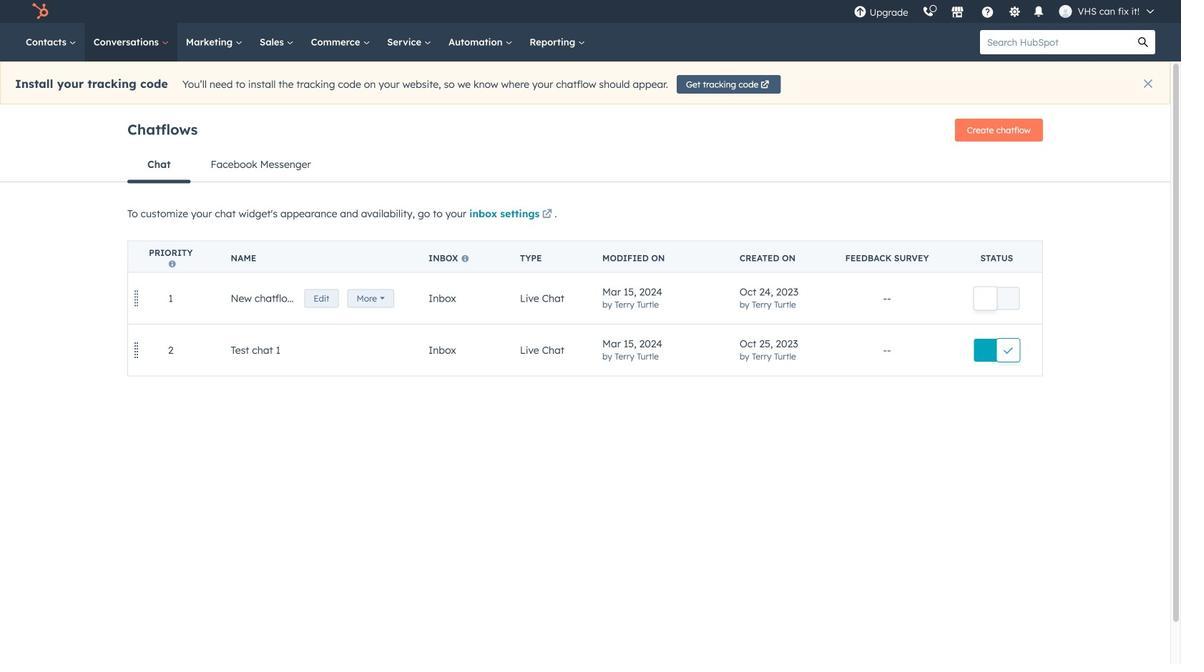 Task type: describe. For each thing, give the bounding box(es) containing it.
marketplaces image
[[951, 6, 964, 19]]

terry turtle image
[[1059, 5, 1072, 18]]

close image
[[1144, 79, 1153, 88]]



Task type: vqa. For each thing, say whether or not it's contained in the screenshot.
Navigation
yes



Task type: locate. For each thing, give the bounding box(es) containing it.
banner
[[127, 114, 1043, 147]]

link opens in a new window image
[[542, 206, 552, 224]]

alert
[[0, 62, 1171, 104]]

navigation
[[127, 147, 1043, 182]]

link opens in a new window image
[[542, 210, 552, 220]]

menu
[[847, 0, 1164, 23]]

Search HubSpot search field
[[980, 30, 1131, 54]]



